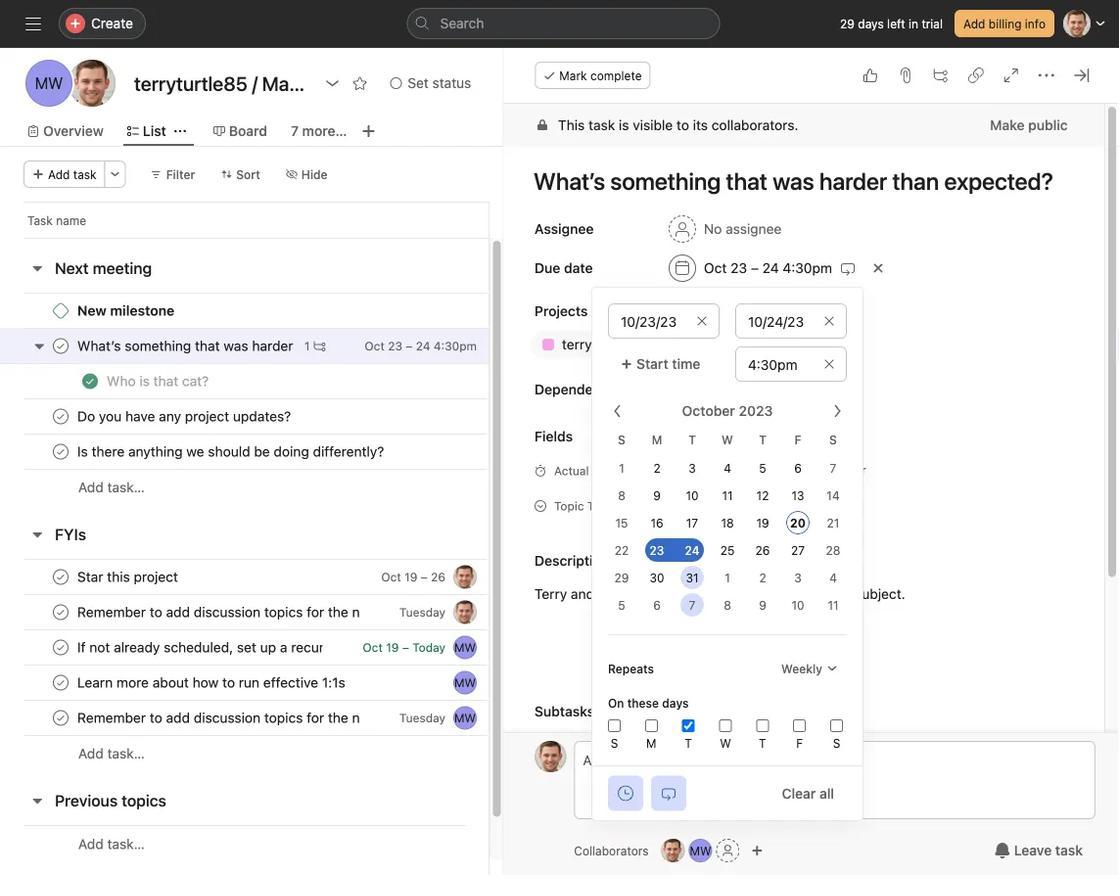 Task type: locate. For each thing, give the bounding box(es) containing it.
Completed checkbox
[[49, 601, 72, 624], [49, 636, 72, 660], [49, 707, 72, 730]]

1 vertical spatial remember to add discussion topics for the next meeting cell
[[0, 700, 490, 736]]

2 vertical spatial collapse task list for this section image
[[29, 793, 45, 809]]

23 down 16
[[650, 544, 664, 558]]

19 inside star this project cell
[[405, 570, 418, 584]]

29 left the left
[[840, 17, 855, 30]]

1 vertical spatial 7
[[830, 462, 837, 475]]

1 task… from the top
[[107, 479, 145, 496]]

0 vertical spatial 19
[[756, 517, 769, 530]]

8 right type on the right of page
[[618, 489, 626, 503]]

is
[[619, 117, 630, 133]]

1 horizontal spatial days
[[858, 17, 884, 30]]

to left the its
[[677, 117, 690, 133]]

add subtasks image
[[605, 704, 620, 720]]

30
[[650, 571, 665, 585]]

1 vertical spatial 9
[[759, 599, 767, 613]]

completed checkbox inside learn more about how to run effective 1:1s cell
[[49, 671, 72, 695]]

completed image for completed option within what's something that was harder than expected? cell
[[49, 334, 72, 358]]

23 right 1 button on the left of page
[[388, 339, 403, 353]]

0 horizontal spatial oct 23 – 24 4:30pm
[[365, 339, 477, 353]]

t checkbox left w checkbox
[[682, 720, 695, 733]]

2 horizontal spatial 19
[[756, 517, 769, 530]]

11 left subject. on the right of page
[[828, 599, 839, 613]]

Remember to add discussion topics for the next meeting text field
[[73, 603, 360, 622]]

collapse task list for this section image left previous
[[29, 793, 45, 809]]

completed image for remember to add discussion topics for the next meeting text field
[[49, 707, 72, 730]]

0 likes. click to like this task image
[[863, 68, 878, 83]]

1 horizontal spatial time
[[672, 356, 701, 372]]

completed image inside do you have any project updates? "cell"
[[49, 405, 72, 428]]

1 vertical spatial 26
[[431, 570, 446, 584]]

3 add task… button from the top
[[78, 834, 145, 855]]

time inside main content
[[593, 464, 617, 478]]

1 vertical spatial add task… button
[[78, 743, 145, 765]]

main content containing this task is visible to its collaborators.
[[504, 104, 1105, 876]]

task… up previous topics button at the left of the page
[[107, 746, 145, 762]]

9 up 16
[[653, 489, 661, 503]]

collapse task list for this section image
[[29, 261, 45, 276], [29, 527, 45, 543], [29, 793, 45, 809]]

2 t checkbox from the left
[[756, 720, 769, 733]]

1 vertical spatial oct 23 – 24 4:30pm
[[365, 339, 477, 353]]

T checkbox
[[682, 720, 695, 733], [756, 720, 769, 733]]

next meeting button
[[55, 251, 152, 286]]

discuss
[[720, 586, 768, 602]]

add task… button down previous topics button at the left of the page
[[78, 834, 145, 855]]

task name
[[27, 213, 86, 227]]

0 vertical spatial oct 23 – 24 4:30pm
[[704, 260, 833, 276]]

task… down previous topics button at the left of the page
[[107, 836, 145, 853]]

no
[[704, 221, 722, 237]]

10 right an
[[792, 599, 805, 613]]

terryturtle85
[[562, 336, 643, 353]]

add task… button for fyis
[[78, 743, 145, 765]]

leave task button
[[982, 833, 1096, 869]]

1 vertical spatial 5
[[618, 599, 626, 613]]

2 vertical spatial 23
[[650, 544, 664, 558]]

collapse task list for this section image left fyis
[[29, 527, 45, 543]]

0 vertical spatial to
[[677, 117, 690, 133]]

0 vertical spatial 4
[[724, 462, 731, 475]]

task for add
[[73, 167, 97, 181]]

3 task… from the top
[[107, 836, 145, 853]]

days
[[858, 17, 884, 30], [662, 696, 689, 710]]

0 vertical spatial 23
[[731, 260, 748, 276]]

oct inside what's something that was harder than expected? cell
[[365, 339, 385, 353]]

0 horizontal spatial 5
[[618, 599, 626, 613]]

set status button
[[381, 70, 480, 97]]

completed checkbox inside the if not already scheduled, set up a recurring 1:1 meeting in your calendar cell
[[49, 636, 72, 660]]

oct right 1 button on the left of page
[[365, 339, 385, 353]]

2 collapse task list for this section image from the top
[[29, 527, 45, 543]]

19 up oct 19 – today
[[405, 570, 418, 584]]

search button
[[407, 8, 720, 39]]

completed checkbox for tt
[[49, 601, 72, 624]]

Learn more about how to run effective 1:1s text field
[[73, 673, 351, 693]]

3
[[689, 462, 696, 475], [794, 571, 802, 585]]

1 collapse task list for this section image from the top
[[29, 261, 45, 276]]

task left is
[[589, 117, 616, 133]]

repeats image
[[841, 261, 856, 276], [841, 261, 856, 276]]

main content
[[504, 104, 1105, 876]]

10
[[686, 489, 699, 503], [792, 599, 805, 613]]

Due time text field
[[735, 347, 847, 382]]

clear
[[782, 785, 816, 802]]

0 vertical spatial add task…
[[78, 479, 145, 496]]

0 horizontal spatial start
[[637, 356, 669, 372]]

1 up terry and myself will meet to discuss an important subject.
[[725, 571, 730, 585]]

subtasks
[[535, 704, 595, 720]]

19 down "12"
[[756, 517, 769, 530]]

time down the maria
[[672, 356, 701, 372]]

– up today
[[421, 570, 428, 584]]

mw
[[35, 74, 63, 93], [454, 641, 476, 655], [454, 676, 476, 690], [454, 711, 476, 725], [690, 844, 712, 858]]

and
[[571, 586, 595, 602]]

– left today
[[402, 641, 409, 655]]

0 vertical spatial tuesday
[[399, 606, 446, 619]]

add up previous
[[78, 746, 104, 762]]

9 left an
[[759, 599, 767, 613]]

row
[[24, 237, 489, 239], [0, 293, 561, 329], [0, 328, 561, 364], [0, 363, 561, 400], [0, 399, 561, 435], [0, 434, 561, 470], [0, 559, 561, 595], [0, 594, 561, 631], [0, 630, 561, 666], [0, 700, 561, 736]]

2 horizontal spatial 24
[[763, 260, 780, 276]]

w
[[722, 433, 733, 447], [720, 736, 731, 750]]

6 up 13
[[794, 462, 802, 475]]

M checkbox
[[645, 720, 658, 733]]

7
[[291, 123, 299, 139], [830, 462, 837, 475], [689, 599, 696, 613]]

t checkbox left the f option
[[756, 720, 769, 733]]

1 vertical spatial tuesday
[[399, 711, 446, 725]]

1 add task… from the top
[[78, 479, 145, 496]]

24 inside what's something that was harder than expected? cell
[[416, 339, 430, 353]]

0 vertical spatial 6
[[794, 462, 802, 475]]

4:30pm inside main content
[[783, 260, 833, 276]]

4 up important
[[830, 571, 837, 585]]

0 vertical spatial remember to add discussion topics for the next meeting cell
[[0, 594, 490, 631]]

completed image for completed option within the star this project cell
[[49, 566, 72, 589]]

w down w checkbox
[[720, 736, 731, 750]]

previous
[[55, 792, 118, 810]]

remove image
[[824, 358, 835, 370]]

0 horizontal spatial 7
[[291, 123, 299, 139]]

0 vertical spatial task
[[589, 117, 616, 133]]

add task… row
[[0, 469, 561, 505], [0, 735, 561, 772], [0, 826, 561, 863]]

terryturtle85 / maria 1:1 link
[[531, 331, 851, 358]]

1 vertical spatial 8
[[724, 599, 731, 613]]

add inside header next meeting tree grid
[[78, 479, 104, 496]]

remember to add discussion topics for the next meeting cell up 'if not already scheduled, set up a recurring 1:1 meeting in your calendar' text field
[[0, 594, 490, 631]]

add task… button up previous topics button at the left of the page
[[78, 743, 145, 765]]

start inside main content
[[806, 463, 834, 477]]

1 vertical spatial task
[[73, 167, 97, 181]]

completed image
[[49, 334, 72, 358], [78, 370, 102, 393], [49, 566, 72, 589], [49, 671, 72, 695]]

2 add task… from the top
[[78, 746, 145, 762]]

search list box
[[407, 8, 720, 39]]

public
[[1029, 117, 1068, 133]]

6 down 30
[[653, 599, 661, 613]]

5 completed image from the top
[[49, 707, 72, 730]]

8 right the meet
[[724, 599, 731, 613]]

oct left today
[[363, 641, 383, 655]]

2 task… from the top
[[107, 746, 145, 762]]

repeats
[[608, 662, 654, 676]]

1 vertical spatial 2
[[759, 571, 766, 585]]

2 vertical spatial task…
[[107, 836, 145, 853]]

1 horizontal spatial start
[[806, 463, 834, 477]]

add task… up previous topics button at the left of the page
[[78, 746, 145, 762]]

m down 'start time' button
[[652, 433, 662, 447]]

4 completed image from the top
[[49, 636, 72, 660]]

f down the f option
[[796, 736, 803, 750]]

2 add task… row from the top
[[0, 735, 561, 772]]

If not already scheduled, set up a recurring 1:1 meeting in your calendar text field
[[73, 638, 324, 658]]

more actions image
[[109, 168, 121, 180]]

add to starred image
[[352, 75, 367, 91]]

0 vertical spatial 26
[[756, 544, 770, 558]]

list
[[143, 123, 166, 139]]

add down overview link
[[48, 167, 70, 181]]

add up fyis 'button'
[[78, 479, 104, 496]]

remember to add discussion topics for the next meeting cell
[[0, 594, 490, 631], [0, 700, 490, 736]]

3 completed checkbox from the top
[[49, 707, 72, 730]]

completed checkbox inside is there anything we should be doing differently? cell
[[49, 440, 72, 464]]

days right these
[[662, 696, 689, 710]]

add task… button up fyis 'button'
[[78, 477, 145, 498]]

None text field
[[129, 66, 315, 101]]

w down 'october 2023'
[[722, 433, 733, 447]]

oct down "no"
[[704, 260, 727, 276]]

22
[[615, 544, 629, 558]]

s down previous month image
[[618, 433, 626, 447]]

completed milestone image
[[53, 303, 69, 319]]

5 up "12"
[[759, 462, 767, 475]]

0 vertical spatial 29
[[840, 17, 855, 30]]

2 s checkbox from the left
[[830, 720, 843, 733]]

26 up today
[[431, 570, 446, 584]]

attachments: add a file to this task, what's something that was harder than expected? image
[[898, 68, 914, 83]]

clear due date image
[[873, 262, 885, 274]]

4:30pm
[[783, 260, 833, 276], [434, 339, 477, 353]]

1 vertical spatial 1
[[619, 462, 625, 475]]

0 vertical spatial 7
[[291, 123, 299, 139]]

s checkbox right the f option
[[830, 720, 843, 733]]

4 up 18 on the right bottom of the page
[[724, 462, 731, 475]]

terry
[[535, 586, 568, 602]]

1 vertical spatial completed checkbox
[[49, 636, 72, 660]]

completed image inside who is that cat? cell
[[78, 370, 102, 393]]

1 completed image from the top
[[49, 405, 72, 428]]

tt
[[82, 74, 102, 93], [458, 570, 473, 584], [458, 606, 473, 619], [543, 750, 558, 764], [666, 844, 681, 858]]

mw inside what's something that was harder than expected? dialog
[[690, 844, 712, 858]]

2 completed checkbox from the top
[[49, 636, 72, 660]]

october
[[682, 403, 735, 419]]

Star this project text field
[[73, 568, 184, 587]]

1 vertical spatial 11
[[828, 599, 839, 613]]

tt button
[[453, 566, 477, 589], [453, 601, 477, 624], [535, 741, 566, 773], [662, 839, 685, 863]]

New milestone text field
[[73, 301, 180, 321]]

completed checkbox for star this project text field
[[49, 566, 72, 589]]

2 tuesday from the top
[[399, 711, 446, 725]]

– down assignee
[[751, 260, 759, 276]]

7 left 'timer'
[[830, 462, 837, 475]]

task
[[589, 117, 616, 133], [73, 167, 97, 181], [1056, 843, 1083, 859]]

1 horizontal spatial task
[[589, 117, 616, 133]]

1 vertical spatial 23
[[388, 339, 403, 353]]

topics
[[122, 792, 166, 810]]

sort
[[236, 167, 260, 181]]

add task… row for fyis
[[0, 735, 561, 772]]

completed image for 'if not already scheduled, set up a recurring 1:1 meeting in your calendar' text field
[[49, 636, 72, 660]]

to right the meet
[[703, 586, 716, 602]]

7 inside dropdown button
[[291, 123, 299, 139]]

14
[[827, 489, 840, 503]]

1 horizontal spatial 11
[[828, 599, 839, 613]]

7 down 31
[[689, 599, 696, 613]]

add down previous
[[78, 836, 104, 853]]

2 horizontal spatial 23
[[731, 260, 748, 276]]

0 horizontal spatial t checkbox
[[682, 720, 695, 733]]

0 horizontal spatial 26
[[431, 570, 446, 584]]

1 horizontal spatial oct 23 – 24 4:30pm
[[704, 260, 833, 276]]

2
[[654, 462, 661, 475], [759, 571, 766, 585]]

1 horizontal spatial 4:30pm
[[783, 260, 833, 276]]

add task
[[48, 167, 97, 181]]

filter
[[166, 167, 195, 181]]

completed image for completed option within learn more about how to run effective 1:1s cell
[[49, 671, 72, 695]]

completed checkbox inside star this project cell
[[49, 566, 72, 589]]

2 completed image from the top
[[49, 440, 72, 464]]

add task… inside header fyis tree grid
[[78, 746, 145, 762]]

1 horizontal spatial 19
[[405, 570, 418, 584]]

mw button
[[453, 636, 477, 660], [453, 671, 477, 695], [453, 707, 477, 730], [689, 839, 712, 863]]

1 vertical spatial 3
[[794, 571, 802, 585]]

1 horizontal spatial t checkbox
[[756, 720, 769, 733]]

mw button inside the if not already scheduled, set up a recurring 1:1 meeting in your calendar cell
[[453, 636, 477, 660]]

name
[[56, 213, 86, 227]]

Completed checkbox
[[49, 334, 72, 358], [78, 370, 102, 393], [49, 405, 72, 428], [49, 440, 72, 464], [49, 566, 72, 589], [49, 671, 72, 695]]

time for actual time
[[593, 464, 617, 478]]

task… inside header fyis tree grid
[[107, 746, 145, 762]]

task left more actions icon
[[73, 167, 97, 181]]

remove image
[[827, 337, 843, 353]]

2 up 16
[[654, 462, 661, 475]]

3 add task… row from the top
[[0, 826, 561, 863]]

1 horizontal spatial s checkbox
[[830, 720, 843, 733]]

task… inside header next meeting tree grid
[[107, 479, 145, 496]]

Start date text field
[[608, 304, 720, 339]]

1 vertical spatial time
[[593, 464, 617, 478]]

1 right actual time
[[619, 462, 625, 475]]

clear all
[[782, 785, 834, 802]]

task… up star this project text field
[[107, 479, 145, 496]]

add task… down previous topics button at the left of the page
[[78, 836, 145, 853]]

completed image for do you have any project updates? text field
[[49, 405, 72, 428]]

t
[[689, 433, 696, 447], [759, 433, 767, 447], [685, 736, 692, 750], [759, 736, 766, 750]]

completed image inside is there anything we should be doing differently? cell
[[49, 440, 72, 464]]

–
[[751, 260, 759, 276], [406, 339, 413, 353], [421, 570, 428, 584], [402, 641, 409, 655]]

13
[[792, 489, 805, 503]]

completed checkbox inside do you have any project updates? "cell"
[[49, 405, 72, 428]]

0 horizontal spatial time
[[593, 464, 617, 478]]

mw row
[[0, 665, 561, 701]]

0 vertical spatial 11
[[722, 489, 733, 503]]

oct 23 – 24 4:30pm
[[704, 260, 833, 276], [365, 339, 477, 353]]

trial
[[922, 17, 943, 30]]

2 horizontal spatial 1
[[725, 571, 730, 585]]

s up all
[[833, 736, 841, 750]]

tuesday up today
[[399, 606, 446, 619]]

oct 23 – 24 4:30pm inside what's something that was harder than expected? cell
[[365, 339, 477, 353]]

task for this
[[589, 117, 616, 133]]

1 vertical spatial 4:30pm
[[434, 339, 477, 353]]

m down m option
[[646, 736, 657, 750]]

2 vertical spatial 7
[[689, 599, 696, 613]]

0 vertical spatial 8
[[618, 489, 626, 503]]

completed image for is there anything we should be doing differently? text box
[[49, 440, 72, 464]]

1 horizontal spatial 4
[[830, 571, 837, 585]]

oct up oct 19 – today
[[381, 570, 401, 584]]

tuesday for mw
[[399, 711, 446, 725]]

s down add subtasks icon
[[611, 736, 618, 750]]

2 vertical spatial completed checkbox
[[49, 707, 72, 730]]

add task… inside header next meeting tree grid
[[78, 479, 145, 496]]

on these days
[[608, 696, 689, 710]]

meeting
[[93, 259, 152, 278]]

1 completed checkbox from the top
[[49, 601, 72, 624]]

task name row
[[0, 202, 561, 238]]

time inside button
[[672, 356, 701, 372]]

24
[[763, 260, 780, 276], [416, 339, 430, 353], [685, 544, 700, 558]]

tuesday down today
[[399, 711, 446, 725]]

2 up discuss
[[759, 571, 766, 585]]

remember to add discussion topics for the next meeting cell down learn more about how to run effective 1:1s text box
[[0, 700, 490, 736]]

if not already scheduled, set up a recurring 1:1 meeting in your calendar cell
[[0, 630, 490, 666]]

oct inside main content
[[704, 260, 727, 276]]

in
[[909, 17, 919, 30]]

collapse task list for this section image left next
[[29, 261, 45, 276]]

add inside header fyis tree grid
[[78, 746, 104, 762]]

set
[[408, 75, 429, 91]]

1 horizontal spatial 5
[[759, 462, 767, 475]]

1 vertical spatial collapse task list for this section image
[[29, 527, 45, 543]]

3 collapse task list for this section image from the top
[[29, 793, 45, 809]]

terryturtle85 / maria 1:1
[[562, 336, 710, 353]]

completed image inside learn more about how to run effective 1:1s cell
[[49, 671, 72, 695]]

2 vertical spatial add task… button
[[78, 834, 145, 855]]

do you have any project updates? cell
[[0, 399, 490, 435]]

expand sidebar image
[[25, 16, 41, 31]]

1 down new milestone cell
[[304, 339, 310, 353]]

23 down the no assignee
[[731, 260, 748, 276]]

1 horizontal spatial 8
[[724, 599, 731, 613]]

completed image
[[49, 405, 72, 428], [49, 440, 72, 464], [49, 601, 72, 624], [49, 636, 72, 660], [49, 707, 72, 730]]

task… for next meeting
[[107, 479, 145, 496]]

11 up 18 on the right bottom of the page
[[722, 489, 733, 503]]

sort button
[[212, 161, 269, 188]]

Due date text field
[[735, 304, 847, 339]]

27
[[791, 544, 805, 558]]

1 add task… row from the top
[[0, 469, 561, 505]]

info
[[1025, 17, 1046, 30]]

– right 1 button on the left of page
[[406, 339, 413, 353]]

7 left more…
[[291, 123, 299, 139]]

0 vertical spatial add task… button
[[78, 477, 145, 498]]

0 horizontal spatial 9
[[653, 489, 661, 503]]

add task… for next meeting
[[78, 479, 145, 496]]

make public
[[991, 117, 1068, 133]]

0 horizontal spatial 4:30pm
[[434, 339, 477, 353]]

oct
[[704, 260, 727, 276], [365, 339, 385, 353], [381, 570, 401, 584], [363, 641, 383, 655]]

15
[[616, 517, 628, 530]]

s checkbox down the "on" at right
[[608, 720, 621, 733]]

start up 14
[[806, 463, 834, 477]]

0 horizontal spatial task
[[73, 167, 97, 181]]

oct 19 – today
[[363, 641, 446, 655]]

0 horizontal spatial s checkbox
[[608, 720, 621, 733]]

0 horizontal spatial 11
[[722, 489, 733, 503]]

completed checkbox inside what's something that was harder than expected? cell
[[49, 334, 72, 358]]

add task… for fyis
[[78, 746, 145, 762]]

is there anything we should be doing differently? cell
[[0, 434, 490, 470]]

0 horizontal spatial 10
[[686, 489, 699, 503]]

0 horizontal spatial 24
[[416, 339, 430, 353]]

completed image inside star this project cell
[[49, 566, 72, 589]]

add task… up fyis 'button'
[[78, 479, 145, 496]]

make public button
[[978, 108, 1081, 143]]

time right "actual"
[[593, 464, 617, 478]]

0 vertical spatial 4:30pm
[[783, 260, 833, 276]]

today
[[412, 641, 446, 655]]

1 vertical spatial 29
[[615, 571, 629, 585]]

29 up the myself
[[615, 571, 629, 585]]

S checkbox
[[608, 720, 621, 733], [830, 720, 843, 733]]

completed image inside what's something that was harder than expected? cell
[[49, 334, 72, 358]]

tt button right oct 19 – 26
[[453, 566, 477, 589]]

tt button left terry
[[453, 601, 477, 624]]

0 horizontal spatial to
[[677, 117, 690, 133]]

add task… row for next meeting
[[0, 469, 561, 505]]

0 vertical spatial add task… row
[[0, 469, 561, 505]]

left
[[887, 17, 906, 30]]

4
[[724, 462, 731, 475], [830, 571, 837, 585]]

task
[[27, 213, 53, 227]]

19
[[756, 517, 769, 530], [405, 570, 418, 584], [386, 641, 399, 655]]

complete
[[590, 69, 642, 82]]

1 vertical spatial days
[[662, 696, 689, 710]]

What's something that was harder than expected? text field
[[73, 336, 297, 356]]

its
[[693, 117, 708, 133]]

10 up "17"
[[686, 489, 699, 503]]

1 tuesday from the top
[[399, 606, 446, 619]]

Is there anything we should be doing differently? text field
[[73, 442, 390, 462]]

1 horizontal spatial 29
[[840, 17, 855, 30]]

19 for tt
[[405, 570, 418, 584]]

19 left today
[[386, 641, 399, 655]]

add left billing in the top right of the page
[[964, 17, 986, 30]]

26 right the 25
[[756, 544, 770, 558]]

2 vertical spatial task
[[1056, 843, 1083, 859]]

1 vertical spatial 19
[[405, 570, 418, 584]]

f
[[795, 433, 802, 447], [796, 736, 803, 750]]

8
[[618, 489, 626, 503], [724, 599, 731, 613]]

add subtask image
[[933, 68, 949, 83]]

dependencies
[[535, 381, 628, 398]]

mw inside learn more about how to run effective 1:1s cell
[[454, 676, 476, 690]]

completed image inside the if not already scheduled, set up a recurring 1:1 meeting in your calendar cell
[[49, 636, 72, 660]]

1 add task… button from the top
[[78, 477, 145, 498]]

add time image
[[618, 786, 634, 802]]

close details image
[[1074, 68, 1090, 83]]

days left the left
[[858, 17, 884, 30]]

1 horizontal spatial 23
[[650, 544, 664, 558]]

previous month image
[[610, 403, 626, 419]]

board link
[[213, 120, 267, 142]]

1 vertical spatial w
[[720, 736, 731, 750]]

task right leave
[[1056, 843, 1083, 859]]

add billing info button
[[955, 10, 1055, 37]]

who is that cat? cell
[[0, 363, 490, 400]]

5 left 'will'
[[618, 599, 626, 613]]

1 vertical spatial task…
[[107, 746, 145, 762]]

3 completed image from the top
[[49, 601, 72, 624]]

19 inside the if not already scheduled, set up a recurring 1:1 meeting in your calendar cell
[[386, 641, 399, 655]]

2 add task… button from the top
[[78, 743, 145, 765]]

0 vertical spatial completed checkbox
[[49, 601, 72, 624]]

next meeting
[[55, 259, 152, 278]]

f up start timer button in the right of the page
[[795, 433, 802, 447]]

3 up "17"
[[689, 462, 696, 475]]

overview link
[[27, 120, 104, 142]]

start down /
[[637, 356, 669, 372]]

3 down "27"
[[794, 571, 802, 585]]

completed checkbox for learn more about how to run effective 1:1s text box
[[49, 671, 72, 695]]

1 vertical spatial 24
[[416, 339, 430, 353]]



Task type: vqa. For each thing, say whether or not it's contained in the screenshot.
the Files LINK
no



Task type: describe. For each thing, give the bounding box(es) containing it.
0 vertical spatial 10
[[686, 489, 699, 503]]

task for leave
[[1056, 843, 1083, 859]]

due date
[[535, 260, 593, 276]]

next
[[55, 259, 89, 278]]

completed image for remember to add discussion topics for the next meeting text box
[[49, 601, 72, 624]]

add task… button for next meeting
[[78, 477, 145, 498]]

1 inside 1 button
[[304, 339, 310, 353]]

0 horizontal spatial 8
[[618, 489, 626, 503]]

Remember to add discussion topics for the next meeting text field
[[73, 709, 360, 728]]

what's something that was harder than expected? dialog
[[504, 48, 1119, 876]]

start for start timer
[[806, 463, 834, 477]]

Completed milestone checkbox
[[53, 303, 69, 319]]

completed checkbox for do you have any project updates? text field
[[49, 405, 72, 428]]

these
[[628, 696, 659, 710]]

weekly
[[782, 662, 823, 676]]

– inside star this project cell
[[421, 570, 428, 584]]

1 vertical spatial 10
[[792, 599, 805, 613]]

1 horizontal spatial 1
[[619, 462, 625, 475]]

more actions for this task image
[[1039, 68, 1055, 83]]

Who is that cat? text field
[[103, 372, 215, 391]]

1 t checkbox from the left
[[682, 720, 695, 733]]

copy task link image
[[969, 68, 984, 83]]

tt button down set to repeat icon
[[662, 839, 685, 863]]

1 horizontal spatial 7
[[689, 599, 696, 613]]

26 inside star this project cell
[[431, 570, 446, 584]]

4:30pm inside what's something that was harder than expected? cell
[[434, 339, 477, 353]]

1 horizontal spatial 3
[[794, 571, 802, 585]]

19 for mw
[[386, 641, 399, 655]]

1:1
[[693, 336, 710, 353]]

row containing 1
[[0, 328, 561, 364]]

completed checkbox for is there anything we should be doing differently? text box
[[49, 440, 72, 464]]

new milestone cell
[[0, 293, 490, 329]]

oct 23 – 24 4:30pm inside main content
[[704, 260, 833, 276]]

main content inside what's something that was harder than expected? dialog
[[504, 104, 1105, 876]]

assignee
[[535, 221, 594, 237]]

topic type
[[555, 499, 615, 513]]

meet
[[668, 586, 700, 602]]

assignee
[[726, 221, 782, 237]]

header fyis tree grid
[[0, 559, 561, 772]]

on
[[608, 696, 624, 710]]

25
[[720, 544, 735, 558]]

add billing info
[[964, 17, 1046, 30]]

Task Name text field
[[521, 159, 1081, 204]]

will
[[644, 586, 664, 602]]

start timer button
[[775, 456, 875, 484]]

projects
[[535, 303, 588, 319]]

description
[[535, 553, 610, 569]]

s down next month icon
[[830, 433, 837, 447]]

/
[[647, 336, 651, 353]]

1 vertical spatial 4
[[830, 571, 837, 585]]

1 s checkbox from the left
[[608, 720, 621, 733]]

fyis button
[[55, 517, 86, 552]]

clear due date image
[[824, 315, 835, 327]]

weekly button
[[773, 655, 847, 683]]

leave task
[[1014, 843, 1083, 859]]

subject.
[[855, 586, 906, 602]]

29 for 29
[[615, 571, 629, 585]]

collaborators.
[[712, 117, 799, 133]]

3 add task… from the top
[[78, 836, 145, 853]]

0 horizontal spatial 3
[[689, 462, 696, 475]]

add to projects image
[[598, 304, 614, 319]]

completed image for completed option in the who is that cat? cell
[[78, 370, 102, 393]]

2 horizontal spatial 7
[[830, 462, 837, 475]]

no assignee
[[704, 221, 782, 237]]

completed checkbox for mw
[[49, 707, 72, 730]]

0 vertical spatial m
[[652, 433, 662, 447]]

20
[[790, 517, 806, 530]]

terry and myself will meet to discuss an important subject.
[[535, 586, 906, 602]]

actual time
[[555, 464, 617, 478]]

1 horizontal spatial 2
[[759, 571, 766, 585]]

this
[[559, 117, 585, 133]]

full screen image
[[1004, 68, 1019, 83]]

october 2023 button
[[670, 394, 805, 429]]

show options image
[[324, 75, 340, 91]]

create
[[91, 15, 133, 31]]

add for add task… row associated with fyis
[[78, 746, 104, 762]]

0 horizontal spatial 6
[[653, 599, 661, 613]]

0 vertical spatial 5
[[759, 462, 767, 475]]

tt button down subtasks dropdown button
[[535, 741, 566, 773]]

2 remember to add discussion topics for the next meeting cell from the top
[[0, 700, 490, 736]]

board
[[229, 123, 267, 139]]

make
[[991, 117, 1025, 133]]

completed checkbox inside who is that cat? cell
[[78, 370, 102, 393]]

W checkbox
[[719, 720, 732, 733]]

31
[[686, 571, 699, 585]]

start time
[[637, 356, 701, 372]]

more…
[[302, 123, 347, 139]]

all
[[820, 785, 834, 802]]

1 vertical spatial f
[[796, 736, 803, 750]]

what's something that was harder than expected? cell
[[0, 328, 490, 364]]

add tab image
[[361, 123, 376, 139]]

24 inside what's something that was harder than expected? dialog
[[763, 260, 780, 276]]

leave
[[1014, 843, 1052, 859]]

mark
[[560, 69, 587, 82]]

clear all button
[[769, 776, 847, 811]]

collapse task list for this section image for fyis
[[29, 527, 45, 543]]

header next meeting tree grid
[[0, 293, 561, 505]]

23 inside main content
[[731, 260, 748, 276]]

collapse task list for this section image for next meeting
[[29, 261, 45, 276]]

add or remove collaborators image
[[752, 845, 763, 857]]

an
[[771, 586, 787, 602]]

maria
[[655, 336, 690, 353]]

7 more…
[[291, 123, 347, 139]]

this task is visible to its collaborators.
[[559, 117, 799, 133]]

1 horizontal spatial 6
[[794, 462, 802, 475]]

0 vertical spatial f
[[795, 433, 802, 447]]

timer
[[837, 463, 867, 477]]

start timer
[[806, 463, 867, 477]]

mark complete
[[560, 69, 642, 82]]

tt button inside star this project cell
[[453, 566, 477, 589]]

fields button
[[504, 423, 573, 450]]

2 vertical spatial 1
[[725, 571, 730, 585]]

task… for fyis
[[107, 746, 145, 762]]

1 remember to add discussion topics for the next meeting cell from the top
[[0, 594, 490, 631]]

18
[[721, 517, 734, 530]]

23 inside what's something that was harder than expected? cell
[[388, 339, 403, 353]]

add for third add task… row
[[78, 836, 104, 853]]

star this project cell
[[0, 559, 490, 595]]

0 horizontal spatial days
[[662, 696, 689, 710]]

16
[[651, 517, 664, 530]]

– inside what's something that was harder than expected? dialog
[[751, 260, 759, 276]]

0 vertical spatial days
[[858, 17, 884, 30]]

next month image
[[830, 403, 845, 419]]

1 vertical spatial m
[[646, 736, 657, 750]]

tt button inside remember to add discussion topics for the next meeting cell
[[453, 601, 477, 624]]

status
[[432, 75, 471, 91]]

set to repeat image
[[661, 786, 677, 802]]

tt inside star this project cell
[[458, 570, 473, 584]]

oct inside the if not already scheduled, set up a recurring 1:1 meeting in your calendar cell
[[363, 641, 383, 655]]

29 for 29 days left in trial
[[840, 17, 855, 30]]

0 horizontal spatial 2
[[654, 462, 661, 475]]

billing
[[989, 17, 1022, 30]]

tuesday for tt
[[399, 606, 446, 619]]

start for start time
[[637, 356, 669, 372]]

0 vertical spatial w
[[722, 433, 733, 447]]

previous topics
[[55, 792, 166, 810]]

topic
[[555, 499, 585, 513]]

2023
[[739, 403, 773, 419]]

29 days left in trial
[[840, 17, 943, 30]]

17
[[686, 517, 698, 530]]

hide button
[[277, 161, 336, 188]]

1 horizontal spatial 24
[[685, 544, 700, 558]]

tab actions image
[[174, 125, 186, 137]]

add for add task… row for next meeting
[[78, 479, 104, 496]]

fields
[[535, 428, 573, 445]]

collapse subtask list for the task what's something that was harder than expected? image
[[31, 338, 47, 354]]

F checkbox
[[793, 720, 806, 733]]

1 button
[[301, 336, 329, 356]]

mw button inside learn more about how to run effective 1:1s cell
[[453, 671, 477, 695]]

mw inside the if not already scheduled, set up a recurring 1:1 meeting in your calendar cell
[[454, 641, 476, 655]]

1 horizontal spatial 26
[[756, 544, 770, 558]]

add task button
[[24, 161, 105, 188]]

clear start date image
[[696, 315, 708, 327]]

Do you have any project updates? text field
[[73, 407, 297, 427]]

actual
[[555, 464, 590, 478]]

28
[[826, 544, 841, 558]]

21
[[827, 517, 840, 530]]

1 vertical spatial to
[[703, 586, 716, 602]]

– inside what's something that was harder than expected? cell
[[406, 339, 413, 353]]

filter button
[[142, 161, 204, 188]]

hide
[[301, 167, 328, 181]]

– inside the if not already scheduled, set up a recurring 1:1 meeting in your calendar cell
[[402, 641, 409, 655]]

time for start time
[[672, 356, 701, 372]]

7 more… button
[[291, 120, 347, 142]]

important
[[790, 586, 852, 602]]

overview
[[43, 123, 104, 139]]

oct inside star this project cell
[[381, 570, 401, 584]]

no assignee button
[[660, 212, 791, 247]]

visible
[[633, 117, 673, 133]]

learn more about how to run effective 1:1s cell
[[0, 665, 490, 701]]

october 2023
[[682, 403, 773, 419]]

projects button
[[504, 298, 588, 325]]



